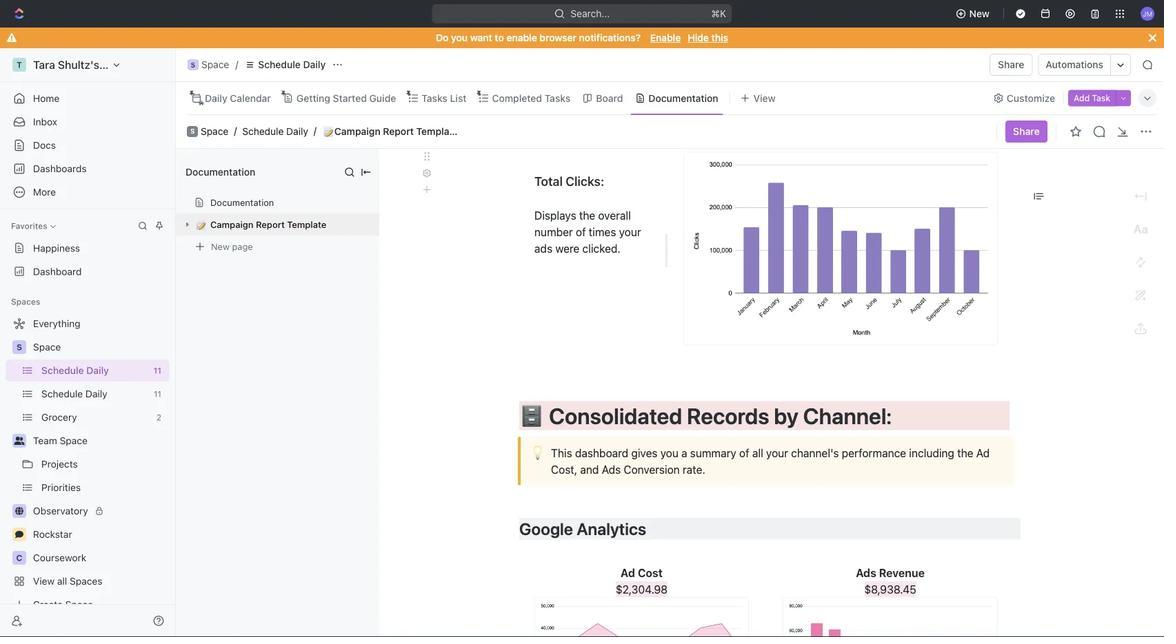 Task type: locate. For each thing, give the bounding box(es) containing it.
of up were
[[576, 226, 586, 239]]

documentation down hide at top
[[649, 92, 718, 104]]

analytics
[[577, 520, 646, 539]]

add
[[1074, 93, 1090, 103]]

0 vertical spatial new
[[969, 8, 990, 19]]

1 horizontal spatial your
[[766, 447, 788, 460]]

space for s space
[[201, 126, 228, 137]]

1 horizontal spatial ads
[[856, 567, 876, 580]]

schedule daily
[[258, 59, 326, 70], [242, 126, 308, 137], [41, 365, 109, 377], [41, 389, 107, 400]]

0 vertical spatial of
[[576, 226, 586, 239]]

campaign down started
[[334, 126, 380, 137]]

0 vertical spatial spaces
[[11, 297, 40, 307]]

space down everything
[[33, 342, 61, 353]]

of
[[576, 226, 586, 239], [739, 447, 749, 460]]

1 vertical spatial space link
[[33, 337, 167, 359]]

0 vertical spatial ad
[[976, 447, 990, 460]]

share up customize 'button'
[[998, 59, 1024, 70]]

1 horizontal spatial all
[[752, 447, 763, 460]]

1 vertical spatial space, , element
[[12, 341, 26, 354]]

1 vertical spatial 11
[[154, 390, 161, 399]]

displays the overall number of times your ads were clicked.
[[534, 209, 644, 255]]

1 horizontal spatial 📝
[[322, 127, 331, 137]]

your left channel's
[[766, 447, 788, 460]]

create
[[33, 600, 63, 611]]

1 vertical spatial report
[[256, 220, 285, 230]]

1 horizontal spatial spaces
[[70, 576, 102, 588]]

tara shultz's workspace, , element
[[12, 58, 26, 72]]

you left a
[[660, 447, 679, 460]]

total
[[534, 174, 563, 189]]

1 horizontal spatial you
[[660, 447, 679, 460]]

this dashboard gives you a summary of all your channel's performance including the ad cost, and ads conversion rate.
[[551, 447, 993, 477]]

new
[[969, 8, 990, 19], [211, 242, 230, 252]]

0 vertical spatial ads
[[602, 463, 621, 477]]

view all spaces link
[[6, 571, 167, 593]]

1 vertical spatial s
[[190, 128, 194, 135]]

notifications?
[[579, 32, 641, 43]]

schedule daily up getting
[[258, 59, 326, 70]]

1 horizontal spatial template
[[416, 126, 458, 137]]

0 vertical spatial the
[[579, 209, 595, 222]]

view inside tree
[[33, 576, 55, 588]]

want
[[470, 32, 492, 43]]

your down overall
[[619, 226, 641, 239]]

space down daily calendar link
[[201, 126, 228, 137]]

records
[[687, 403, 769, 429]]

create space link
[[6, 594, 167, 617]]

guide
[[369, 92, 396, 104]]

ads revenue $8,938.45
[[856, 567, 925, 597]]

dashboards link
[[6, 158, 170, 180]]

1 vertical spatial 📝
[[195, 220, 204, 230]]

do you want to enable browser notifications? enable hide this
[[436, 32, 728, 43]]

s space
[[190, 126, 228, 137]]

space down view all spaces link
[[65, 600, 93, 611]]

1 horizontal spatial ad
[[976, 447, 990, 460]]

of right summary
[[739, 447, 749, 460]]

priorities
[[41, 482, 81, 494]]

space link
[[201, 126, 228, 138], [33, 337, 167, 359]]

inbox link
[[6, 111, 170, 133]]

0 vertical spatial your
[[619, 226, 641, 239]]

1 horizontal spatial new
[[969, 8, 990, 19]]

daily
[[303, 59, 326, 70], [205, 92, 227, 104], [286, 126, 308, 137], [86, 365, 109, 377], [85, 389, 107, 400]]

google analytics
[[519, 520, 1021, 539]]

s inside "navigation"
[[17, 343, 22, 352]]

schedule daily link
[[241, 57, 329, 73], [242, 126, 308, 138], [41, 360, 148, 382], [41, 383, 148, 406]]

0 vertical spatial report
[[383, 126, 414, 137]]

1 vertical spatial share
[[1013, 126, 1040, 137]]

all up create space
[[57, 576, 67, 588]]

space left /
[[201, 59, 229, 70]]

team space link
[[33, 430, 167, 452]]

t
[[17, 60, 22, 70]]

s inside s space
[[190, 128, 194, 135]]

new inside button
[[969, 8, 990, 19]]

0 vertical spatial share
[[998, 59, 1024, 70]]

board link
[[593, 89, 623, 108]]

1 vertical spatial the
[[957, 447, 973, 460]]

0 horizontal spatial the
[[579, 209, 595, 222]]

space link down daily calendar link
[[201, 126, 228, 138]]

0 horizontal spatial ads
[[602, 463, 621, 477]]

tasks left list at left
[[422, 92, 447, 104]]

you right do
[[451, 32, 468, 43]]

campaign up new page
[[210, 220, 253, 230]]

coursework
[[33, 553, 86, 564]]

0 vertical spatial 📝
[[322, 127, 331, 137]]

1 horizontal spatial the
[[957, 447, 973, 460]]

gives
[[631, 447, 658, 460]]

2 11 from the top
[[154, 390, 161, 399]]

tree containing everything
[[6, 313, 170, 617]]

view button
[[736, 89, 780, 108]]

view
[[754, 92, 776, 104], [33, 576, 55, 588]]

observatory
[[33, 506, 88, 517]]

happiness link
[[6, 237, 170, 259]]

schedule
[[258, 59, 301, 70], [242, 126, 284, 137], [41, 365, 84, 377], [41, 389, 83, 400]]

0 horizontal spatial space link
[[33, 337, 167, 359]]

spaces up everything
[[11, 297, 40, 307]]

ad right including
[[976, 447, 990, 460]]

do
[[436, 32, 449, 43]]

1 vertical spatial campaign
[[210, 220, 253, 230]]

s
[[191, 61, 195, 69], [190, 128, 194, 135], [17, 343, 22, 352]]

s for s space /
[[191, 61, 195, 69]]

ad up $2,304.98
[[621, 567, 635, 580]]

space, , element
[[188, 59, 199, 70], [12, 341, 26, 354]]

your inside displays the overall number of times your ads were clicked.
[[619, 226, 641, 239]]

1 vertical spatial ads
[[856, 567, 876, 580]]

0 horizontal spatial tasks
[[422, 92, 447, 104]]

view all spaces
[[33, 576, 102, 588]]

0 vertical spatial 11
[[153, 366, 161, 376]]

1 vertical spatial all
[[57, 576, 67, 588]]

s inside s space /
[[191, 61, 195, 69]]

schedule daily down calendar
[[242, 126, 308, 137]]

completed tasks
[[492, 92, 570, 104]]

report down guide
[[383, 126, 414, 137]]

0 horizontal spatial your
[[619, 226, 641, 239]]

s for s
[[17, 343, 22, 352]]

globe image
[[15, 508, 23, 516]]

0 horizontal spatial view
[[33, 576, 55, 588]]

tree
[[6, 313, 170, 617]]

1 vertical spatial template
[[287, 220, 326, 230]]

spaces up create space link
[[70, 576, 102, 588]]

🗄 consolidated records by channel:
[[519, 403, 1010, 429]]

0 vertical spatial s
[[191, 61, 195, 69]]

observatory link
[[33, 501, 167, 523]]

documentation down s space
[[186, 167, 255, 178]]

view inside button
[[754, 92, 776, 104]]

0 horizontal spatial of
[[576, 226, 586, 239]]

all inside view all spaces link
[[57, 576, 67, 588]]

dropdown menu image
[[1033, 190, 1046, 203]]

1 horizontal spatial view
[[754, 92, 776, 104]]

1 horizontal spatial space, , element
[[188, 59, 199, 70]]

this
[[711, 32, 728, 43]]

tasks
[[422, 92, 447, 104], [545, 92, 570, 104]]

getting
[[296, 92, 330, 104]]

0 horizontal spatial campaign
[[210, 220, 253, 230]]

0 horizontal spatial all
[[57, 576, 67, 588]]

all down the 🗄 consolidated records by channel:
[[752, 447, 763, 460]]

s for s space
[[190, 128, 194, 135]]

space link down everything link
[[33, 337, 167, 359]]

0 vertical spatial space link
[[201, 126, 228, 138]]

report right 📝 dropdown button
[[256, 220, 285, 230]]

0 horizontal spatial template
[[287, 220, 326, 230]]

template
[[416, 126, 458, 137], [287, 220, 326, 230]]

space
[[201, 59, 229, 70], [201, 126, 228, 137], [33, 342, 61, 353], [60, 436, 87, 447], [65, 600, 93, 611]]

1 vertical spatial new
[[211, 242, 230, 252]]

share down customize 'button'
[[1013, 126, 1040, 137]]

1 horizontal spatial of
[[739, 447, 749, 460]]

view for view all spaces
[[33, 576, 55, 588]]

ads down dashboard
[[602, 463, 621, 477]]

space up projects
[[60, 436, 87, 447]]

documentation
[[649, 92, 718, 104], [186, 167, 255, 178], [210, 198, 274, 208]]

📝 button
[[194, 219, 210, 230]]

to
[[495, 32, 504, 43]]

0 vertical spatial template
[[416, 126, 458, 137]]

you inside this dashboard gives you a summary of all your channel's performance including the ad cost, and ads conversion rate.
[[660, 447, 679, 460]]

completed
[[492, 92, 542, 104]]

1 vertical spatial view
[[33, 576, 55, 588]]

new page
[[211, 242, 253, 252]]

1 vertical spatial of
[[739, 447, 749, 460]]

2 tasks from the left
[[545, 92, 570, 104]]

📝
[[322, 127, 331, 137], [195, 220, 204, 230]]

cost,
[[551, 463, 577, 477]]

0 horizontal spatial new
[[211, 242, 230, 252]]

share
[[998, 59, 1024, 70], [1013, 126, 1040, 137]]

📝 campaign report template up page
[[195, 220, 326, 230]]

0 vertical spatial 📝 campaign report template
[[322, 126, 458, 137]]

1 vertical spatial your
[[766, 447, 788, 460]]

space for create space
[[65, 600, 93, 611]]

ad inside this dashboard gives you a summary of all your channel's performance including the ad cost, and ads conversion rate.
[[976, 447, 990, 460]]

0 vertical spatial you
[[451, 32, 468, 43]]

workspace
[[102, 58, 159, 71]]

the right including
[[957, 447, 973, 460]]

spaces
[[11, 297, 40, 307], [70, 576, 102, 588]]

by
[[774, 403, 799, 429]]

happiness
[[33, 243, 80, 254]]

0 horizontal spatial spaces
[[11, 297, 40, 307]]

tree inside sidebar "navigation"
[[6, 313, 170, 617]]

tasks list link
[[419, 89, 467, 108]]

documentation up page
[[210, 198, 274, 208]]

📝 campaign report template down guide
[[322, 126, 458, 137]]

📝 inside 📝 campaign report template
[[322, 127, 331, 137]]

1 vertical spatial ad
[[621, 567, 635, 580]]

rockstar
[[33, 529, 72, 541]]

ads up $8,938.45
[[856, 567, 876, 580]]

$2,304.98
[[616, 583, 668, 597]]

11
[[153, 366, 161, 376], [154, 390, 161, 399]]

0 horizontal spatial 📝
[[195, 220, 204, 230]]

campaign
[[334, 126, 380, 137], [210, 220, 253, 230]]

tasks right the 'completed'
[[545, 92, 570, 104]]

0 horizontal spatial ad
[[621, 567, 635, 580]]

1 vertical spatial you
[[660, 447, 679, 460]]

0 vertical spatial view
[[754, 92, 776, 104]]

2 vertical spatial s
[[17, 343, 22, 352]]

performance
[[842, 447, 906, 460]]

the up times in the top of the page
[[579, 209, 595, 222]]

0 vertical spatial all
[[752, 447, 763, 460]]

s space /
[[191, 59, 238, 70]]

0 vertical spatial campaign
[[334, 126, 380, 137]]

schedule daily down everything link
[[41, 365, 109, 377]]

enable
[[650, 32, 681, 43]]

1 horizontal spatial tasks
[[545, 92, 570, 104]]

0 horizontal spatial space, , element
[[12, 341, 26, 354]]

1 horizontal spatial report
[[383, 126, 414, 137]]

1 horizontal spatial space link
[[201, 126, 228, 138]]



Task type: describe. For each thing, give the bounding box(es) containing it.
completed tasks link
[[489, 89, 570, 108]]

create space
[[33, 600, 93, 611]]

grocery
[[41, 412, 77, 423]]

tara
[[33, 58, 55, 71]]

user group image
[[14, 437, 24, 446]]

1 vertical spatial 📝 campaign report template
[[195, 220, 326, 230]]

share inside button
[[998, 59, 1024, 70]]

enable
[[507, 32, 537, 43]]

everything link
[[6, 313, 167, 335]]

consolidated
[[549, 403, 682, 429]]

c
[[16, 554, 22, 563]]

favorites
[[11, 221, 47, 231]]

daily calendar link
[[202, 89, 271, 108]]

comment image
[[15, 531, 23, 539]]

home
[[33, 93, 59, 104]]

customize button
[[989, 89, 1059, 108]]

your inside this dashboard gives you a summary of all your channel's performance including the ad cost, and ads conversion rate.
[[766, 447, 788, 460]]

jm button
[[1137, 3, 1159, 25]]

1 tasks from the left
[[422, 92, 447, 104]]

of inside this dashboard gives you a summary of all your channel's performance including the ad cost, and ads conversion rate.
[[739, 447, 749, 460]]

hide
[[688, 32, 709, 43]]

tasks list
[[422, 92, 467, 104]]

google
[[519, 520, 573, 539]]

view button
[[736, 82, 780, 114]]

space for s space /
[[201, 59, 229, 70]]

browser
[[540, 32, 577, 43]]

dashboard
[[33, 266, 82, 278]]

number
[[534, 226, 573, 239]]

new button
[[950, 3, 998, 25]]

0 vertical spatial documentation
[[649, 92, 718, 104]]

customize
[[1007, 92, 1055, 104]]

cost
[[638, 567, 663, 580]]

shultz's
[[58, 58, 99, 71]]

total clicks:
[[534, 174, 604, 189]]

docs link
[[6, 134, 170, 157]]

coursework, , element
[[12, 552, 26, 566]]

channel:
[[803, 403, 892, 429]]

getting started guide link
[[294, 89, 396, 108]]

schedule daily up grocery
[[41, 389, 107, 400]]

documentation link
[[646, 89, 718, 108]]

the inside this dashboard gives you a summary of all your channel's performance including the ad cost, and ads conversion rate.
[[957, 447, 973, 460]]

page
[[232, 242, 253, 252]]

this
[[551, 447, 572, 460]]

favorites button
[[6, 218, 61, 234]]

ad inside ad cost $2,304.98
[[621, 567, 635, 580]]

rockstar link
[[33, 524, 167, 546]]

more
[[33, 187, 56, 198]]

tara shultz's workspace
[[33, 58, 159, 71]]

share button
[[990, 54, 1033, 76]]

priorities link
[[41, 477, 167, 499]]

2 vertical spatial documentation
[[210, 198, 274, 208]]

dashboard link
[[6, 261, 170, 283]]

daily calendar
[[205, 92, 271, 104]]

search...
[[571, 8, 610, 19]]

sidebar navigation
[[0, 48, 179, 638]]

2
[[156, 413, 161, 423]]

summary
[[690, 447, 736, 460]]

ad cost $2,304.98
[[616, 567, 668, 597]]

projects link
[[41, 454, 167, 476]]

including
[[909, 447, 954, 460]]

inbox
[[33, 116, 57, 128]]

displays
[[534, 209, 576, 222]]

add task button
[[1068, 90, 1116, 107]]

ads inside ads revenue $8,938.45
[[856, 567, 876, 580]]

team
[[33, 436, 57, 447]]

coursework link
[[33, 548, 167, 570]]

more button
[[6, 181, 170, 203]]

1 vertical spatial documentation
[[186, 167, 255, 178]]

automations
[[1046, 59, 1103, 70]]

0 vertical spatial space, , element
[[188, 59, 199, 70]]

⌘k
[[711, 8, 726, 19]]

all inside this dashboard gives you a summary of all your channel's performance including the ad cost, and ads conversion rate.
[[752, 447, 763, 460]]

were
[[555, 242, 579, 255]]

and
[[580, 463, 599, 477]]

💡
[[530, 446, 543, 461]]

jm
[[1143, 10, 1153, 17]]

getting started guide
[[296, 92, 396, 104]]

a
[[681, 447, 687, 460]]

1 horizontal spatial campaign
[[334, 126, 380, 137]]

of inside displays the overall number of times your ads were clicked.
[[576, 226, 586, 239]]

space for team space
[[60, 436, 87, 447]]

1 11 from the top
[[153, 366, 161, 376]]

channel's
[[791, 447, 839, 460]]

new for new
[[969, 8, 990, 19]]

add task
[[1074, 93, 1110, 103]]

everything
[[33, 318, 80, 330]]

board
[[596, 92, 623, 104]]

team space
[[33, 436, 87, 447]]

clicked.
[[582, 242, 621, 255]]

ads inside this dashboard gives you a summary of all your channel's performance including the ad cost, and ads conversion rate.
[[602, 463, 621, 477]]

times
[[589, 226, 616, 239]]

0 horizontal spatial you
[[451, 32, 468, 43]]

dashboards
[[33, 163, 87, 174]]

view for view
[[754, 92, 776, 104]]

the inside displays the overall number of times your ads were clicked.
[[579, 209, 595, 222]]

grocery link
[[41, 407, 151, 429]]

$8,938.45
[[864, 583, 916, 597]]

0 horizontal spatial report
[[256, 220, 285, 230]]

new for new page
[[211, 242, 230, 252]]

started
[[333, 92, 367, 104]]

1 vertical spatial spaces
[[70, 576, 102, 588]]

ads
[[534, 242, 552, 255]]

clicks:
[[566, 174, 604, 189]]

automations button
[[1039, 54, 1110, 75]]



Task type: vqa. For each thing, say whether or not it's contained in the screenshot.
Terry Turtle'S Workspace, , element
no



